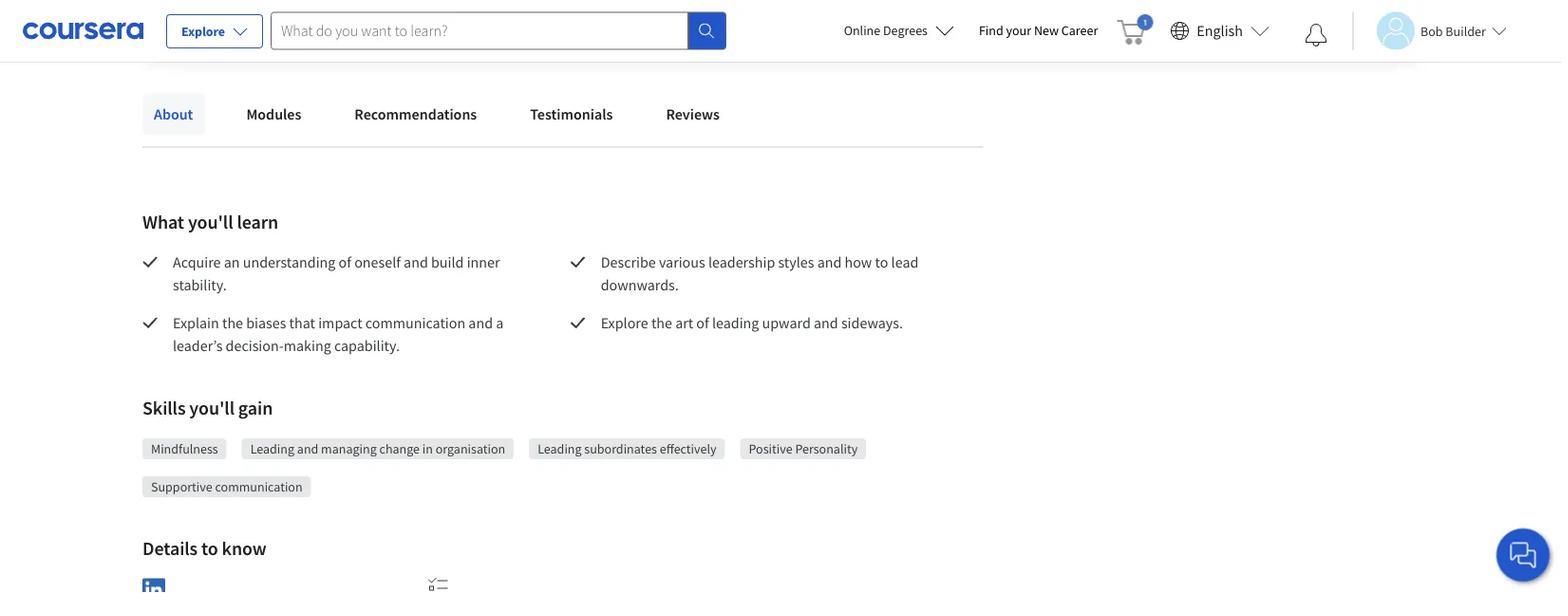 Task type: vqa. For each thing, say whether or not it's contained in the screenshot.
you'll corresponding to What
yes



Task type: describe. For each thing, give the bounding box(es) containing it.
explore for explore
[[181, 23, 225, 40]]

capability.
[[334, 336, 400, 355]]

and inside acquire an understanding of oneself and build inner stability.
[[404, 253, 428, 272]]

of for leading
[[697, 313, 709, 332]]

how
[[845, 253, 872, 272]]

about
[[154, 104, 193, 123]]

show notifications image
[[1305, 24, 1328, 47]]

in
[[423, 441, 433, 458]]

leading for leading and managing change in organisation
[[250, 441, 295, 458]]

about link
[[142, 93, 205, 135]]

english
[[1197, 21, 1243, 40]]

english button
[[1163, 0, 1278, 62]]

you'll for skills
[[189, 397, 235, 420]]

leading subordinates effectively
[[538, 441, 717, 458]]

testimonials
[[530, 104, 613, 123]]

making
[[284, 336, 331, 355]]

leading and managing change in organisation
[[250, 441, 506, 458]]

shopping cart: 1 item image
[[1117, 14, 1154, 45]]

bob builder
[[1421, 22, 1486, 39]]

know
[[222, 537, 267, 561]]

build
[[431, 253, 464, 272]]

art
[[676, 313, 694, 332]]

oneself
[[354, 253, 401, 272]]

coursera image
[[23, 15, 143, 46]]

acquire an understanding of oneself and build inner stability.
[[173, 253, 503, 294]]

describe various leadership styles and how to lead downwards.
[[601, 253, 922, 294]]

communication inside explain the biases that impact communication and a leader's decision-making capability.
[[366, 313, 466, 332]]

managing
[[321, 441, 377, 458]]

mindfulness
[[151, 441, 218, 458]]

modules link
[[235, 93, 313, 135]]

explore the art of leading upward and sideways.
[[601, 313, 903, 332]]

online degrees button
[[829, 9, 970, 51]]

describe
[[601, 253, 656, 272]]

reviews
[[666, 104, 720, 123]]

find
[[979, 22, 1004, 39]]

and inside describe various leadership styles and how to lead downwards.
[[818, 253, 842, 272]]

reviews link
[[655, 93, 731, 135]]

skills you'll gain
[[142, 397, 273, 420]]

a
[[496, 313, 504, 332]]

find your new career
[[979, 22, 1098, 39]]

effectively
[[660, 441, 717, 458]]

positive personality
[[749, 441, 858, 458]]

to inside describe various leadership styles and how to lead downwards.
[[875, 253, 889, 272]]

an
[[224, 253, 240, 272]]

explain the biases that impact communication and a leader's decision-making capability.
[[173, 313, 507, 355]]

what
[[142, 210, 184, 234]]

bob
[[1421, 22, 1444, 39]]

career
[[1062, 22, 1098, 39]]

online degrees
[[844, 22, 928, 39]]

stability.
[[173, 275, 227, 294]]



Task type: locate. For each thing, give the bounding box(es) containing it.
0 horizontal spatial the
[[222, 313, 243, 332]]

builder
[[1446, 22, 1486, 39]]

and left a
[[469, 313, 493, 332]]

leader's
[[173, 336, 223, 355]]

explore down downwards.
[[601, 313, 649, 332]]

explore inside explore popup button
[[181, 23, 225, 40]]

explore button
[[166, 14, 263, 48]]

and
[[404, 253, 428, 272], [818, 253, 842, 272], [469, 313, 493, 332], [814, 313, 839, 332], [297, 441, 319, 458]]

you'll up acquire
[[188, 210, 233, 234]]

0 vertical spatial of
[[339, 253, 351, 272]]

decision-
[[226, 336, 284, 355]]

inner
[[467, 253, 500, 272]]

change
[[380, 441, 420, 458]]

of
[[339, 253, 351, 272], [697, 313, 709, 332]]

communication up know
[[215, 479, 303, 496]]

and left build in the left of the page
[[404, 253, 428, 272]]

bob builder button
[[1353, 12, 1507, 50]]

communication
[[366, 313, 466, 332], [215, 479, 303, 496]]

recommendations link
[[343, 93, 489, 135]]

leading
[[712, 313, 759, 332]]

details
[[142, 537, 198, 561]]

explain
[[173, 313, 219, 332]]

2 leading from the left
[[538, 441, 582, 458]]

leading down gain
[[250, 441, 295, 458]]

What do you want to learn? text field
[[271, 12, 689, 50]]

downwards.
[[601, 275, 679, 294]]

that
[[289, 313, 315, 332]]

and right upward in the bottom of the page
[[814, 313, 839, 332]]

upward
[[762, 313, 811, 332]]

and inside explain the biases that impact communication and a leader's decision-making capability.
[[469, 313, 493, 332]]

of left oneself
[[339, 253, 351, 272]]

and left how at right
[[818, 253, 842, 272]]

positive
[[749, 441, 793, 458]]

to
[[875, 253, 889, 272], [201, 537, 218, 561]]

sideways.
[[842, 313, 903, 332]]

1 vertical spatial explore
[[601, 313, 649, 332]]

1 vertical spatial communication
[[215, 479, 303, 496]]

0 horizontal spatial leading
[[250, 441, 295, 458]]

subordinates
[[585, 441, 657, 458]]

leading for leading subordinates effectively
[[538, 441, 582, 458]]

what you'll learn
[[142, 210, 279, 234]]

understanding
[[243, 253, 336, 272]]

and left managing
[[297, 441, 319, 458]]

0 vertical spatial explore
[[181, 23, 225, 40]]

lead
[[892, 253, 919, 272]]

acquire
[[173, 253, 221, 272]]

1 horizontal spatial communication
[[366, 313, 466, 332]]

0 vertical spatial to
[[875, 253, 889, 272]]

gain
[[238, 397, 273, 420]]

1 vertical spatial of
[[697, 313, 709, 332]]

to left lead
[[875, 253, 889, 272]]

find your new career link
[[970, 19, 1108, 43]]

modules
[[246, 104, 301, 123]]

2 the from the left
[[652, 313, 673, 332]]

0 vertical spatial communication
[[366, 313, 466, 332]]

None search field
[[271, 12, 727, 50]]

1 horizontal spatial the
[[652, 313, 673, 332]]

1 horizontal spatial of
[[697, 313, 709, 332]]

leading left subordinates
[[538, 441, 582, 458]]

your
[[1006, 22, 1032, 39]]

1 the from the left
[[222, 313, 243, 332]]

personality
[[795, 441, 858, 458]]

new
[[1034, 22, 1059, 39]]

you'll
[[188, 210, 233, 234], [189, 397, 235, 420]]

0 horizontal spatial explore
[[181, 23, 225, 40]]

1 horizontal spatial leading
[[538, 441, 582, 458]]

styles
[[778, 253, 815, 272]]

the inside explain the biases that impact communication and a leader's decision-making capability.
[[222, 313, 243, 332]]

of inside acquire an understanding of oneself and build inner stability.
[[339, 253, 351, 272]]

leadership
[[709, 253, 775, 272]]

details to know
[[142, 537, 267, 561]]

1 horizontal spatial explore
[[601, 313, 649, 332]]

explore up about
[[181, 23, 225, 40]]

skills
[[142, 397, 186, 420]]

0 horizontal spatial communication
[[215, 479, 303, 496]]

various
[[659, 253, 706, 272]]

the up decision- on the left bottom of page
[[222, 313, 243, 332]]

explore for explore the art of leading upward and sideways.
[[601, 313, 649, 332]]

degrees
[[883, 22, 928, 39]]

you'll left gain
[[189, 397, 235, 420]]

testimonials link
[[519, 93, 625, 135]]

to left know
[[201, 537, 218, 561]]

1 vertical spatial you'll
[[189, 397, 235, 420]]

the for explain
[[222, 313, 243, 332]]

of right art at the bottom left
[[697, 313, 709, 332]]

online
[[844, 22, 881, 39]]

biases
[[246, 313, 286, 332]]

impact
[[318, 313, 363, 332]]

learn
[[237, 210, 279, 234]]

1 vertical spatial to
[[201, 537, 218, 561]]

the left art at the bottom left
[[652, 313, 673, 332]]

0 horizontal spatial of
[[339, 253, 351, 272]]

leading
[[250, 441, 295, 458], [538, 441, 582, 458]]

you'll for what
[[188, 210, 233, 234]]

1 leading from the left
[[250, 441, 295, 458]]

the for explore
[[652, 313, 673, 332]]

recommendations
[[355, 104, 477, 123]]

explore
[[181, 23, 225, 40], [601, 313, 649, 332]]

the
[[222, 313, 243, 332], [652, 313, 673, 332]]

0 vertical spatial you'll
[[188, 210, 233, 234]]

supportive
[[151, 479, 212, 496]]

of for oneself
[[339, 253, 351, 272]]

1 horizontal spatial to
[[875, 253, 889, 272]]

chat with us image
[[1509, 541, 1539, 571]]

0 horizontal spatial to
[[201, 537, 218, 561]]

organisation
[[436, 441, 506, 458]]

supportive communication
[[151, 479, 303, 496]]

communication up capability.
[[366, 313, 466, 332]]



